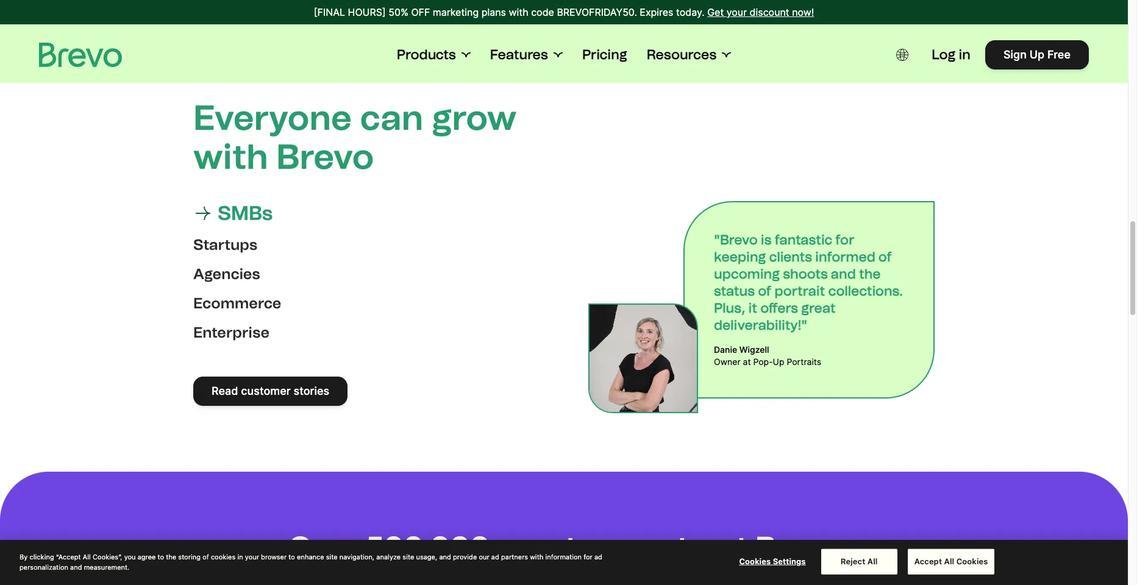 Task type: locate. For each thing, give the bounding box(es) containing it.
cookies
[[740, 557, 771, 566], [957, 557, 988, 566]]

brevo for trust
[[756, 530, 840, 565]]

the
[[859, 266, 881, 282], [166, 553, 176, 561]]

and down the informed
[[831, 266, 856, 282]]

ecommerce
[[193, 294, 281, 312]]

0 horizontal spatial and
[[70, 563, 82, 571]]

0 horizontal spatial of
[[203, 553, 209, 561]]

1 vertical spatial your
[[245, 553, 259, 561]]

clients
[[769, 249, 812, 265]]

0 horizontal spatial to
[[158, 553, 164, 561]]

1 vertical spatial up
[[773, 357, 785, 367]]

and
[[831, 266, 856, 282], [439, 553, 451, 561], [70, 563, 82, 571]]

1 horizontal spatial the
[[859, 266, 881, 282]]

your inside by clicking "accept all cookies", you agree to the storing of cookies in your browser to enhance site navigation, analyze site usage, and provide our ad partners with information for ad personalization and measurement.
[[245, 553, 259, 561]]

your right get
[[727, 6, 747, 18]]

trust
[[677, 530, 749, 565]]

offers
[[761, 300, 798, 316]]

you
[[124, 553, 136, 561]]

provide
[[453, 553, 477, 561]]

the up collections.
[[859, 266, 881, 282]]

2 vertical spatial with
[[530, 553, 544, 561]]

1 horizontal spatial up
[[1030, 48, 1045, 61]]

resources link
[[647, 46, 731, 63]]

1 vertical spatial for
[[584, 553, 593, 561]]

2 horizontal spatial with
[[530, 553, 544, 561]]

1 horizontal spatial for
[[836, 231, 855, 248]]

enterprise link
[[193, 323, 540, 342]]

customers
[[514, 530, 670, 565]]

0 vertical spatial and
[[831, 266, 856, 282]]

1 horizontal spatial to
[[289, 553, 295, 561]]

cookies settings button
[[735, 550, 811, 574]]

for
[[836, 231, 855, 248], [584, 553, 593, 561]]

off
[[411, 6, 430, 18]]

features
[[490, 46, 548, 63]]

0 horizontal spatial brevo
[[276, 136, 374, 177]]

it
[[749, 300, 758, 316]]

to right the browser
[[289, 553, 295, 561]]

brevo inside everyone can grow with brevo
[[276, 136, 374, 177]]

0 horizontal spatial all
[[83, 553, 91, 561]]

with
[[509, 6, 529, 18], [193, 136, 268, 177], [530, 553, 544, 561]]

for right information
[[584, 553, 593, 561]]

free
[[1048, 48, 1071, 61]]

code
[[531, 6, 554, 18]]

reject all
[[841, 557, 878, 566]]

brevo image
[[39, 43, 122, 67]]

all right accept
[[945, 557, 955, 566]]

site left usage,
[[403, 553, 414, 561]]

your left the browser
[[245, 553, 259, 561]]

usage,
[[416, 553, 438, 561]]

1 horizontal spatial and
[[439, 553, 451, 561]]

1 horizontal spatial site
[[403, 553, 414, 561]]

and right usage,
[[439, 553, 451, 561]]

to right agree
[[158, 553, 164, 561]]

keeping
[[714, 249, 766, 265]]

0 horizontal spatial with
[[193, 136, 268, 177]]

all for reject all
[[868, 557, 878, 566]]

all
[[83, 553, 91, 561], [868, 557, 878, 566], [945, 557, 955, 566]]

500,000+
[[366, 530, 507, 565]]

of up offers
[[758, 283, 772, 299]]

50%
[[389, 6, 409, 18]]

the left storing
[[166, 553, 176, 561]]

1 horizontal spatial in
[[959, 46, 971, 63]]

1 vertical spatial in
[[237, 553, 243, 561]]

and down '"accept'
[[70, 563, 82, 571]]

0 vertical spatial your
[[727, 6, 747, 18]]

in right log
[[959, 46, 971, 63]]

resources
[[647, 46, 717, 63]]

0 horizontal spatial for
[[584, 553, 593, 561]]

log in link
[[932, 46, 971, 63]]

2 ad from the left
[[595, 553, 603, 561]]

with right "partners"
[[530, 553, 544, 561]]

ad right our
[[492, 553, 499, 561]]

2 cookies from the left
[[957, 557, 988, 566]]

clicking
[[30, 553, 54, 561]]

to
[[158, 553, 164, 561], [289, 553, 295, 561]]

2 vertical spatial of
[[203, 553, 209, 561]]

0 horizontal spatial site
[[326, 553, 338, 561]]

in right cookies
[[237, 553, 243, 561]]

agencies link
[[193, 264, 540, 284]]

ad right information
[[595, 553, 603, 561]]

portrait
[[775, 283, 826, 299]]

in inside log in link
[[959, 46, 971, 63]]

products link
[[397, 46, 471, 63]]

0 horizontal spatial up
[[773, 357, 785, 367]]

0 vertical spatial up
[[1030, 48, 1045, 61]]

1 vertical spatial the
[[166, 553, 176, 561]]

partners
[[501, 553, 528, 561]]

with up smbs
[[193, 136, 268, 177]]

brevo
[[276, 136, 374, 177], [756, 530, 840, 565]]

up left portraits
[[773, 357, 785, 367]]

all right '"accept'
[[83, 553, 91, 561]]

personalization
[[20, 563, 68, 571]]

0 vertical spatial of
[[879, 249, 892, 265]]

1 to from the left
[[158, 553, 164, 561]]

1 vertical spatial of
[[758, 283, 772, 299]]

sign up free
[[1004, 48, 1071, 61]]

1 horizontal spatial ad
[[595, 553, 603, 561]]

site
[[326, 553, 338, 561], [403, 553, 414, 561]]

2 horizontal spatial all
[[945, 557, 955, 566]]

cookies left settings
[[740, 557, 771, 566]]

1 vertical spatial brevo
[[756, 530, 840, 565]]

up
[[1030, 48, 1045, 61], [773, 357, 785, 367]]

accept all cookies button
[[908, 549, 995, 575]]

sign
[[1004, 48, 1027, 61]]

for up the informed
[[836, 231, 855, 248]]

is
[[761, 231, 772, 248]]

with left code
[[509, 6, 529, 18]]

0 vertical spatial brevo
[[276, 136, 374, 177]]

ad
[[492, 553, 499, 561], [595, 553, 603, 561]]

site right enhance
[[326, 553, 338, 561]]

over
[[289, 530, 359, 565]]

the inside by clicking "accept all cookies", you agree to the storing of cookies in your browser to enhance site navigation, analyze site usage, and provide our ad partners with information for ad personalization and measurement.
[[166, 553, 176, 561]]

information
[[546, 553, 582, 561]]

0 horizontal spatial cookies
[[740, 557, 771, 566]]

customer
[[241, 385, 291, 397]]

cookies right accept
[[957, 557, 988, 566]]

up inside button
[[1030, 48, 1045, 61]]

1 horizontal spatial with
[[509, 6, 529, 18]]

1 horizontal spatial brevo
[[756, 530, 840, 565]]

0 horizontal spatial in
[[237, 553, 243, 561]]

up right sign
[[1030, 48, 1045, 61]]

0 vertical spatial in
[[959, 46, 971, 63]]

0 horizontal spatial your
[[245, 553, 259, 561]]

1 vertical spatial with
[[193, 136, 268, 177]]

1 vertical spatial and
[[439, 553, 451, 561]]

1 horizontal spatial cookies
[[957, 557, 988, 566]]

today.
[[676, 6, 705, 18]]

2 to from the left
[[289, 553, 295, 561]]

0 vertical spatial with
[[509, 6, 529, 18]]

button image
[[897, 49, 909, 61]]

"brevo
[[714, 231, 758, 248]]

of
[[879, 249, 892, 265], [758, 283, 772, 299], [203, 553, 209, 561]]

of up collections.
[[879, 249, 892, 265]]

0 horizontal spatial ad
[[492, 553, 499, 561]]

all right reject
[[868, 557, 878, 566]]

2 horizontal spatial and
[[831, 266, 856, 282]]

smbs link
[[193, 201, 528, 225]]

0 vertical spatial the
[[859, 266, 881, 282]]

deliverability!"
[[714, 317, 808, 333]]

of right storing
[[203, 553, 209, 561]]

startups
[[193, 236, 257, 253]]

0 vertical spatial for
[[836, 231, 855, 248]]

1 horizontal spatial all
[[868, 557, 878, 566]]

0 horizontal spatial the
[[166, 553, 176, 561]]

2 horizontal spatial of
[[879, 249, 892, 265]]

expires
[[640, 6, 674, 18]]

features link
[[490, 46, 563, 63]]

grow
[[432, 97, 517, 138]]



Task type: vqa. For each thing, say whether or not it's contained in the screenshot.
Smart
no



Task type: describe. For each thing, give the bounding box(es) containing it.
all for accept all cookies
[[945, 557, 955, 566]]

storing
[[178, 553, 201, 561]]

brevo for with
[[276, 136, 374, 177]]

1 horizontal spatial your
[[727, 6, 747, 18]]

reject
[[841, 557, 866, 566]]

all inside by clicking "accept all cookies", you agree to the storing of cookies in your browser to enhance site navigation, analyze site usage, and provide our ad partners with information for ad personalization and measurement.
[[83, 553, 91, 561]]

wigzell
[[740, 344, 769, 355]]

1 site from the left
[[326, 553, 338, 561]]

danie wigzell owner at pop-up portraits
[[714, 344, 822, 367]]

[final hours] 50% off marketing plans with code brevofriday50. expires today. get your discount now!
[[314, 6, 814, 18]]

2 vertical spatial and
[[70, 563, 82, 571]]

1 cookies from the left
[[740, 557, 771, 566]]

2 site from the left
[[403, 553, 414, 561]]

smbs
[[218, 202, 273, 225]]

our
[[479, 553, 490, 561]]

pricing link
[[582, 46, 627, 63]]

cookies",
[[93, 553, 122, 561]]

owner
[[714, 357, 741, 367]]

plans
[[482, 6, 506, 18]]

at
[[743, 357, 751, 367]]

shoots
[[783, 266, 828, 282]]

read
[[212, 385, 238, 397]]

accept all cookies
[[915, 557, 988, 566]]

agencies
[[193, 265, 260, 283]]

can
[[360, 97, 424, 138]]

in inside by clicking "accept all cookies", you agree to the storing of cookies in your browser to enhance site navigation, analyze site usage, and provide our ad partners with information for ad personalization and measurement.
[[237, 553, 243, 561]]

brevofriday50.
[[557, 6, 637, 18]]

get
[[708, 6, 724, 18]]

enterprise
[[193, 324, 270, 341]]

products
[[397, 46, 456, 63]]

reject all button
[[821, 549, 898, 575]]

fantastic
[[775, 231, 833, 248]]

with inside everyone can grow with brevo
[[193, 136, 268, 177]]

cookies settings
[[740, 557, 806, 566]]

now!
[[792, 6, 814, 18]]

measurement.
[[84, 563, 130, 571]]

hours]
[[348, 6, 386, 18]]

"accept
[[56, 553, 81, 561]]

great
[[802, 300, 836, 316]]

pop-
[[754, 357, 773, 367]]

sign up free button
[[986, 40, 1089, 70]]

everyone can grow with brevo
[[193, 97, 517, 177]]

agree
[[138, 553, 156, 561]]

log
[[932, 46, 956, 63]]

over 500,000+ customers trust brevo
[[289, 530, 840, 565]]

marketing
[[433, 6, 479, 18]]

stories
[[294, 385, 329, 397]]

enhance
[[297, 553, 324, 561]]

danie
[[714, 344, 738, 355]]

startups link
[[193, 235, 540, 255]]

browser
[[261, 553, 287, 561]]

with inside by clicking "accept all cookies", you agree to the storing of cookies in your browser to enhance site navigation, analyze site usage, and provide our ad partners with information for ad personalization and measurement.
[[530, 553, 544, 561]]

settings
[[773, 557, 806, 566]]

status
[[714, 283, 755, 299]]

portraits
[[787, 357, 822, 367]]

for inside by clicking "accept all cookies", you agree to the storing of cookies in your browser to enhance site navigation, analyze site usage, and provide our ad partners with information for ad personalization and measurement.
[[584, 553, 593, 561]]

"brevo is fantastic for keeping clients informed of upcoming shoots and the status of portrait collections. plus, it offers great deliverability!"
[[714, 231, 903, 333]]

analyze
[[377, 553, 401, 561]]

accept
[[915, 557, 942, 566]]

read customer stories
[[212, 385, 329, 397]]

read customer stories button
[[193, 377, 348, 406]]

cookies
[[211, 553, 236, 561]]

up inside danie wigzell owner at pop-up portraits
[[773, 357, 785, 367]]

discount
[[750, 6, 790, 18]]

[final
[[314, 6, 345, 18]]

testimonial image
[[589, 303, 698, 413]]

everyone
[[193, 97, 352, 138]]

pricing
[[582, 46, 627, 63]]

get your discount now! link
[[708, 5, 814, 20]]

for inside "brevo is fantastic for keeping clients informed of upcoming shoots and the status of portrait collections. plus, it offers great deliverability!"
[[836, 231, 855, 248]]

upcoming
[[714, 266, 780, 282]]

navigation,
[[340, 553, 375, 561]]

by clicking "accept all cookies", you agree to the storing of cookies in your browser to enhance site navigation, analyze site usage, and provide our ad partners with information for ad personalization and measurement.
[[20, 553, 603, 571]]

of inside by clicking "accept all cookies", you agree to the storing of cookies in your browser to enhance site navigation, analyze site usage, and provide our ad partners with information for ad personalization and measurement.
[[203, 553, 209, 561]]

1 ad from the left
[[492, 553, 499, 561]]

the inside "brevo is fantastic for keeping clients informed of upcoming shoots and the status of portrait collections. plus, it offers great deliverability!"
[[859, 266, 881, 282]]

informed
[[816, 249, 876, 265]]

1 horizontal spatial of
[[758, 283, 772, 299]]

plus,
[[714, 300, 746, 316]]

and inside "brevo is fantastic for keeping clients informed of upcoming shoots and the status of portrait collections. plus, it offers great deliverability!"
[[831, 266, 856, 282]]

log in
[[932, 46, 971, 63]]

ecommerce link
[[193, 294, 540, 313]]



